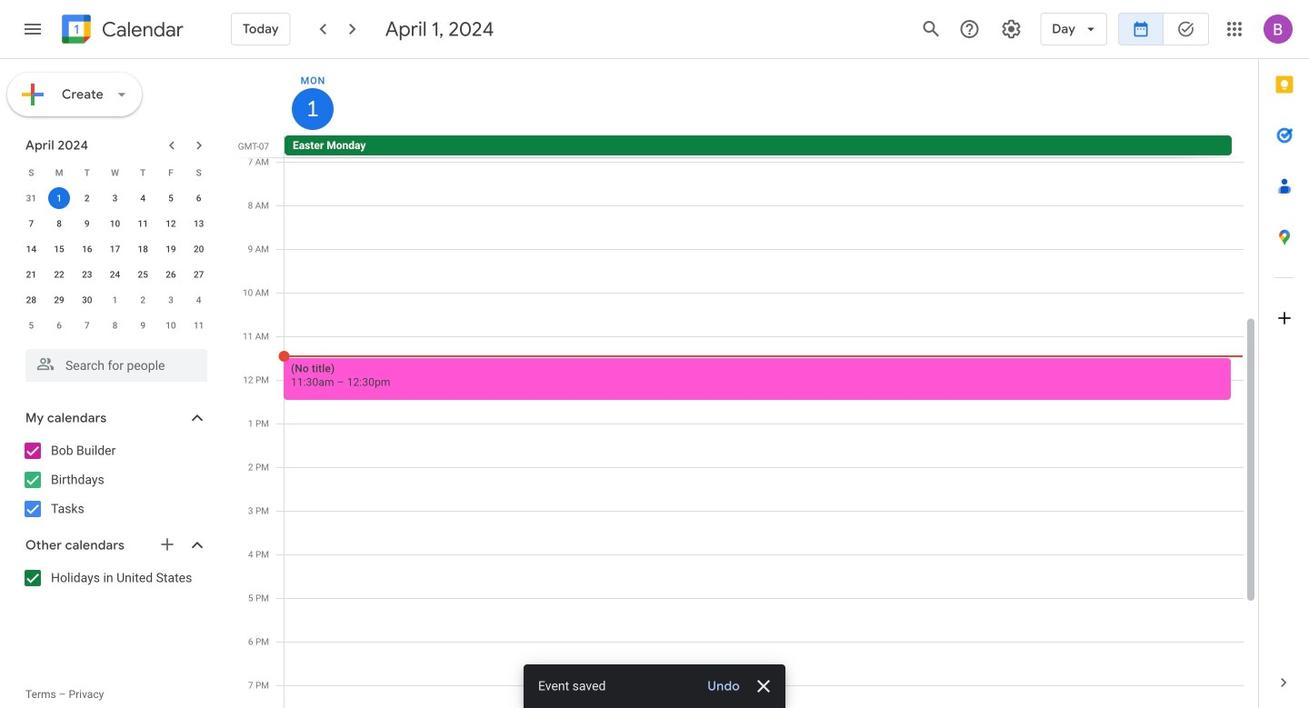 Task type: describe. For each thing, give the bounding box(es) containing it.
cell inside april 2024 grid
[[45, 185, 73, 211]]

25 element
[[132, 264, 154, 285]]

Search for people text field
[[36, 349, 196, 382]]

30 element
[[76, 289, 98, 311]]

my calendars list
[[4, 436, 225, 524]]

18 element
[[132, 238, 154, 260]]

may 11 element
[[188, 315, 210, 336]]

5 element
[[160, 187, 182, 209]]

7 element
[[20, 213, 42, 235]]

may 10 element
[[160, 315, 182, 336]]

may 4 element
[[188, 289, 210, 311]]

1, today element
[[48, 187, 70, 209]]

settings menu image
[[1000, 18, 1022, 40]]

6 element
[[188, 187, 210, 209]]

may 3 element
[[160, 289, 182, 311]]

9 element
[[76, 213, 98, 235]]

may 2 element
[[132, 289, 154, 311]]

20 element
[[188, 238, 210, 260]]

27 element
[[188, 264, 210, 285]]

may 1 element
[[104, 289, 126, 311]]



Task type: locate. For each thing, give the bounding box(es) containing it.
11 element
[[132, 213, 154, 235]]

22 element
[[48, 264, 70, 285]]

may 5 element
[[20, 315, 42, 336]]

3 element
[[104, 187, 126, 209]]

march 31 element
[[20, 187, 42, 209]]

14 element
[[20, 238, 42, 260]]

heading inside calendar element
[[98, 19, 184, 40]]

None search field
[[0, 342, 225, 382]]

10 element
[[104, 213, 126, 235]]

heading
[[98, 19, 184, 40]]

calendar element
[[58, 11, 184, 51]]

19 element
[[160, 238, 182, 260]]

8 element
[[48, 213, 70, 235]]

26 element
[[160, 264, 182, 285]]

13 element
[[188, 213, 210, 235]]

add other calendars image
[[158, 536, 176, 554]]

15 element
[[48, 238, 70, 260]]

may 6 element
[[48, 315, 70, 336]]

main drawer image
[[22, 18, 44, 40]]

2 element
[[76, 187, 98, 209]]

12 element
[[160, 213, 182, 235]]

grid
[[233, 59, 1258, 708]]

23 element
[[76, 264, 98, 285]]

row
[[276, 135, 1258, 157], [17, 160, 213, 185], [17, 185, 213, 211], [17, 211, 213, 236], [17, 236, 213, 262], [17, 262, 213, 287], [17, 287, 213, 313], [17, 313, 213, 338]]

monday, april 1, today element
[[292, 88, 334, 130]]

16 element
[[76, 238, 98, 260]]

24 element
[[104, 264, 126, 285]]

21 element
[[20, 264, 42, 285]]

cell
[[45, 185, 73, 211]]

may 8 element
[[104, 315, 126, 336]]

april 2024 grid
[[17, 160, 213, 338]]

4 element
[[132, 187, 154, 209]]

17 element
[[104, 238, 126, 260]]

may 9 element
[[132, 315, 154, 336]]

tab list
[[1259, 59, 1309, 657]]

may 7 element
[[76, 315, 98, 336]]

28 element
[[20, 289, 42, 311]]

row group
[[17, 185, 213, 338]]

29 element
[[48, 289, 70, 311]]



Task type: vqa. For each thing, say whether or not it's contained in the screenshot.
9 element
yes



